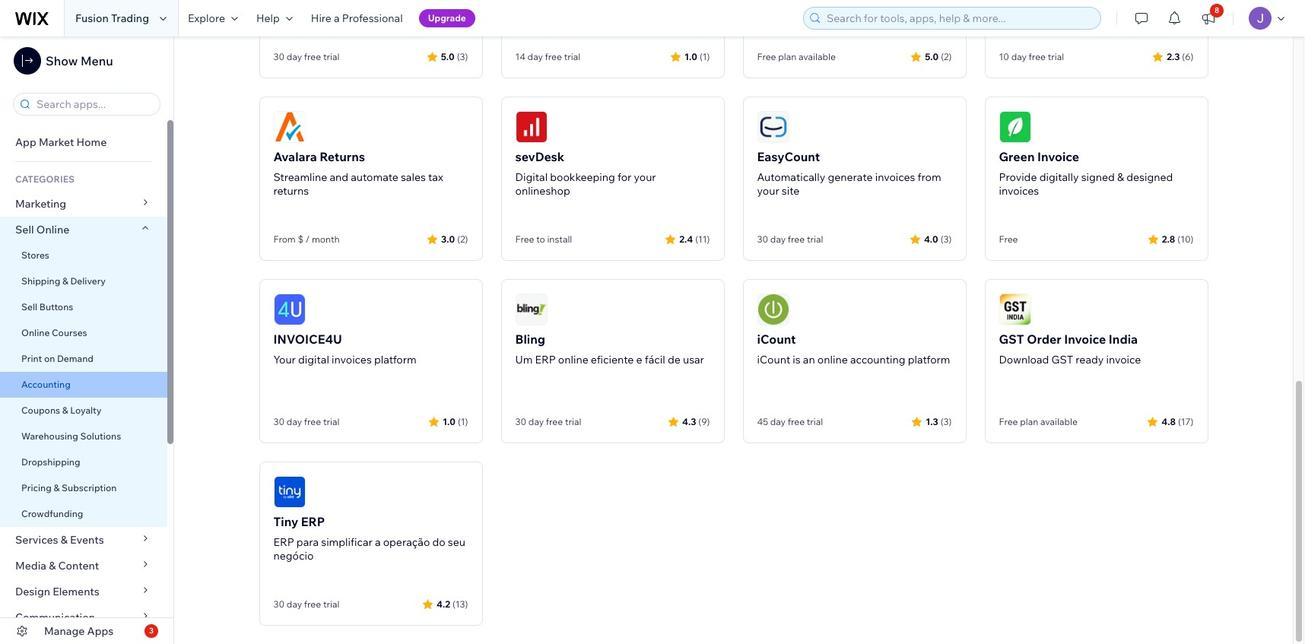 Task type: describe. For each thing, give the bounding box(es) containing it.
icount icount is an online accounting platform
[[757, 332, 950, 367]]

2.8 (10)
[[1162, 233, 1194, 245]]

30 down help button
[[273, 51, 285, 62]]

sidebar element
[[0, 37, 174, 644]]

day down 'your'
[[287, 416, 302, 427]]

invoice
[[1106, 353, 1141, 367]]

invoice4u logo image
[[273, 294, 305, 326]]

invoice inside gst order invoice india download gst ready invoice
[[1064, 332, 1106, 347]]

a inside tiny erp erp para simplificar a operação do seu negócio
[[375, 535, 381, 549]]

online courses
[[21, 327, 87, 338]]

your
[[273, 353, 296, 367]]

2.8
[[1162, 233, 1175, 245]]

& for content
[[49, 559, 56, 573]]

& for delivery
[[62, 275, 68, 287]]

invoices for invoice4u
[[332, 353, 372, 367]]

digital
[[515, 170, 548, 184]]

2.4 (11)
[[679, 233, 710, 245]]

2 icount from the top
[[757, 353, 790, 367]]

operação
[[383, 535, 430, 549]]

(13)
[[453, 598, 468, 610]]

upgrade
[[428, 12, 466, 24]]

negócio
[[273, 549, 314, 563]]

erp for tiny erp
[[273, 535, 294, 549]]

1 icount from the top
[[757, 332, 796, 347]]

services & events
[[15, 533, 104, 547]]

$
[[298, 233, 303, 245]]

platform inside the invoice4u your digital invoices platform
[[374, 353, 417, 367]]

plan for 4.8
[[1020, 416, 1038, 427]]

4.3 (9)
[[682, 416, 710, 427]]

green invoice logo image
[[999, 111, 1031, 143]]

market
[[39, 135, 74, 149]]

dropshipping link
[[0, 449, 167, 475]]

Search apps... field
[[32, 94, 155, 115]]

14
[[515, 51, 525, 62]]

your inside 'sevdesk digital bookkeeping for your onlineshop'
[[634, 170, 656, 184]]

provide
[[999, 170, 1037, 184]]

tiny erp logo image
[[273, 476, 305, 508]]

(6)
[[1182, 51, 1194, 62]]

services
[[15, 533, 58, 547]]

elements
[[53, 585, 100, 599]]

hire a professional link
[[302, 0, 412, 37]]

30 day free trial down "hire"
[[273, 51, 340, 62]]

2.4
[[679, 233, 693, 245]]

menu
[[81, 53, 113, 68]]

day right 10 at the top right of page
[[1011, 51, 1027, 62]]

coupons
[[21, 405, 60, 416]]

order
[[1027, 332, 1062, 347]]

1.0 for 14 day free trial
[[684, 51, 697, 62]]

1 horizontal spatial erp
[[301, 514, 325, 529]]

invoice4u your digital invoices platform
[[273, 332, 417, 367]]

(1) for 14 day free trial
[[700, 51, 710, 62]]

courses
[[52, 327, 87, 338]]

day down negócio
[[287, 599, 302, 610]]

media
[[15, 559, 46, 573]]

free plan available for 5.0 (2)
[[757, 51, 836, 62]]

sell for sell buttons
[[21, 301, 37, 313]]

8 button
[[1192, 0, 1225, 37]]

4.0
[[924, 233, 938, 245]]

available for 5.0 (2)
[[799, 51, 836, 62]]

subscription
[[62, 482, 117, 494]]

easycount
[[757, 149, 820, 164]]

buttons
[[39, 301, 73, 313]]

fusion
[[75, 11, 109, 25]]

accounting
[[850, 353, 906, 367]]

content
[[58, 559, 99, 573]]

10 day free trial
[[999, 51, 1064, 62]]

upgrade button
[[419, 9, 475, 27]]

designed
[[1127, 170, 1173, 184]]

easycount  logo image
[[757, 111, 789, 143]]

platform inside icount icount is an online accounting platform
[[908, 353, 950, 367]]

sell online
[[15, 223, 69, 237]]

0 vertical spatial gst
[[999, 332, 1024, 347]]

/
[[305, 233, 310, 245]]

show
[[46, 53, 78, 68]]

30 for tiny erp
[[273, 599, 285, 610]]

shipping & delivery
[[21, 275, 106, 287]]

bling
[[515, 332, 545, 347]]

30 for bling
[[515, 416, 526, 427]]

sales
[[401, 170, 426, 184]]

communication link
[[0, 605, 167, 631]]

app
[[15, 135, 36, 149]]

design elements
[[15, 585, 100, 599]]

shipping & delivery link
[[0, 268, 167, 294]]

2.3 (6)
[[1167, 51, 1194, 62]]

fácil
[[645, 353, 665, 367]]

help
[[256, 11, 280, 25]]

returns
[[273, 184, 309, 198]]

1 horizontal spatial gst
[[1052, 353, 1073, 367]]

stores link
[[0, 243, 167, 268]]

avalara
[[273, 149, 317, 164]]

is
[[793, 353, 801, 367]]

& for subscription
[[54, 482, 60, 494]]

(3) for icount
[[941, 416, 952, 427]]

dropshipping
[[21, 456, 80, 468]]

4.2
[[437, 598, 450, 610]]

download
[[999, 353, 1049, 367]]

print
[[21, 353, 42, 364]]

app market home link
[[0, 129, 167, 155]]

30 day free trial for easycount
[[757, 233, 823, 245]]

sell buttons link
[[0, 294, 167, 320]]

4.8 (17)
[[1162, 416, 1194, 427]]

install
[[547, 233, 572, 245]]

1.0 (1) for 14 day free trial
[[684, 51, 710, 62]]

usar
[[683, 353, 704, 367]]

accounting link
[[0, 372, 167, 398]]

sevdesk logo image
[[515, 111, 547, 143]]

invoices inside green invoice provide digitally signed & designed invoices
[[999, 184, 1039, 198]]

sevdesk
[[515, 149, 565, 164]]

4.8
[[1162, 416, 1176, 427]]



Task type: vqa. For each thing, say whether or not it's contained in the screenshot.


Task type: locate. For each thing, give the bounding box(es) containing it.
&
[[1117, 170, 1124, 184], [62, 275, 68, 287], [62, 405, 68, 416], [54, 482, 60, 494], [61, 533, 68, 547], [49, 559, 56, 573]]

14 day free trial
[[515, 51, 580, 62]]

1 5.0 from the left
[[441, 51, 455, 62]]

30 day free trial down the digital
[[273, 416, 340, 427]]

free up easycount  logo
[[757, 51, 776, 62]]

1 vertical spatial available
[[1040, 416, 1078, 427]]

communication
[[15, 611, 97, 624]]

0 horizontal spatial gst
[[999, 332, 1024, 347]]

a right "hire"
[[334, 11, 340, 25]]

(2) right the 3.0
[[457, 233, 468, 245]]

1 vertical spatial 1.0
[[443, 416, 456, 427]]

0 vertical spatial free plan available
[[757, 51, 836, 62]]

green invoice provide digitally signed & designed invoices
[[999, 149, 1173, 198]]

digitally
[[1039, 170, 1079, 184]]

30 right (11)
[[757, 233, 768, 245]]

your right for
[[634, 170, 656, 184]]

1 online from the left
[[558, 353, 588, 367]]

bling um erp online eficiente e fácil de usar
[[515, 332, 704, 367]]

0 horizontal spatial platform
[[374, 353, 417, 367]]

1 vertical spatial icount
[[757, 353, 790, 367]]

erp for bling
[[535, 353, 556, 367]]

0 horizontal spatial (1)
[[458, 416, 468, 427]]

streamline
[[273, 170, 327, 184]]

0 vertical spatial sell
[[15, 223, 34, 237]]

delivery
[[70, 275, 106, 287]]

& right signed
[[1117, 170, 1124, 184]]

e
[[636, 353, 642, 367]]

0 horizontal spatial plan
[[778, 51, 797, 62]]

free plan available up easycount  logo
[[757, 51, 836, 62]]

invoices inside easycount automatically generate invoices from your site
[[875, 170, 915, 184]]

1.3
[[926, 416, 938, 427]]

gst left ready
[[1052, 353, 1073, 367]]

0 vertical spatial invoice
[[1037, 149, 1079, 164]]

sell left the buttons
[[21, 301, 37, 313]]

warehousing solutions
[[21, 430, 121, 442]]

8
[[1215, 5, 1219, 15]]

an
[[803, 353, 815, 367]]

online inside icount icount is an online accounting platform
[[817, 353, 848, 367]]

erp down tiny
[[273, 535, 294, 549]]

& left delivery
[[62, 275, 68, 287]]

2 5.0 from the left
[[925, 51, 939, 62]]

0 vertical spatial erp
[[535, 353, 556, 367]]

warehousing solutions link
[[0, 424, 167, 449]]

day right 14
[[528, 51, 543, 62]]

free
[[757, 51, 776, 62], [515, 233, 534, 245], [999, 233, 1018, 245], [999, 416, 1018, 427]]

30 down um
[[515, 416, 526, 427]]

home
[[76, 135, 107, 149]]

online
[[36, 223, 69, 237], [21, 327, 50, 338]]

1 vertical spatial sell
[[21, 301, 37, 313]]

pricing
[[21, 482, 52, 494]]

pricing & subscription link
[[0, 475, 167, 501]]

& for events
[[61, 533, 68, 547]]

plan for 5.0
[[778, 51, 797, 62]]

1 horizontal spatial (2)
[[941, 51, 952, 62]]

invoice up ready
[[1064, 332, 1106, 347]]

invoices
[[875, 170, 915, 184], [999, 184, 1039, 198], [332, 353, 372, 367]]

gst order invoice india download gst ready invoice
[[999, 332, 1141, 367]]

30 for invoice4u
[[273, 416, 285, 427]]

day down um
[[528, 416, 544, 427]]

free plan available for 4.8 (17)
[[999, 416, 1078, 427]]

1 vertical spatial plan
[[1020, 416, 1038, 427]]

show menu button
[[14, 47, 113, 75]]

4.0 (3)
[[924, 233, 952, 245]]

5.0 (3)
[[441, 51, 468, 62]]

sell buttons
[[21, 301, 73, 313]]

2 horizontal spatial invoices
[[999, 184, 1039, 198]]

online left the eficiente
[[558, 353, 588, 367]]

1 vertical spatial gst
[[1052, 353, 1073, 367]]

gst order invoice india logo image
[[999, 294, 1031, 326]]

events
[[70, 533, 104, 547]]

free down download on the right of the page
[[999, 416, 1018, 427]]

(1)
[[700, 51, 710, 62], [458, 416, 468, 427]]

30 down 'your'
[[273, 416, 285, 427]]

45 day free trial
[[757, 416, 823, 427]]

free for 2.4 (11)
[[515, 233, 534, 245]]

your inside easycount automatically generate invoices from your site
[[757, 184, 779, 198]]

gst
[[999, 332, 1024, 347], [1052, 353, 1073, 367]]

design elements link
[[0, 579, 167, 605]]

fusion trading
[[75, 11, 149, 25]]

2 vertical spatial erp
[[273, 535, 294, 549]]

0 vertical spatial (3)
[[457, 51, 468, 62]]

0 horizontal spatial your
[[634, 170, 656, 184]]

icount up is
[[757, 332, 796, 347]]

app market home
[[15, 135, 107, 149]]

1.0 (1) for 30 day free trial
[[443, 416, 468, 427]]

simplificar
[[321, 535, 373, 549]]

1 horizontal spatial 1.0 (1)
[[684, 51, 710, 62]]

invoices left from
[[875, 170, 915, 184]]

invoice inside green invoice provide digitally signed & designed invoices
[[1037, 149, 1079, 164]]

0 vertical spatial (1)
[[700, 51, 710, 62]]

invoices down green
[[999, 184, 1039, 198]]

0 vertical spatial (2)
[[941, 51, 952, 62]]

0 vertical spatial available
[[799, 51, 836, 62]]

(3) for easycount
[[941, 233, 952, 245]]

trial
[[323, 51, 340, 62], [564, 51, 580, 62], [1048, 51, 1064, 62], [807, 233, 823, 245], [323, 416, 340, 427], [565, 416, 581, 427], [807, 416, 823, 427], [323, 599, 340, 610]]

0 horizontal spatial 5.0
[[441, 51, 455, 62]]

1 vertical spatial (3)
[[941, 233, 952, 245]]

online down marketing
[[36, 223, 69, 237]]

2 online from the left
[[817, 353, 848, 367]]

help button
[[247, 0, 302, 37]]

5.0 for 5.0 (3)
[[441, 51, 455, 62]]

invoice4u
[[273, 332, 342, 347]]

para
[[297, 535, 319, 549]]

invoice up the digitally
[[1037, 149, 1079, 164]]

2 horizontal spatial erp
[[535, 353, 556, 367]]

0 vertical spatial 1.0 (1)
[[684, 51, 710, 62]]

automatically
[[757, 170, 825, 184]]

0 vertical spatial a
[[334, 11, 340, 25]]

0 horizontal spatial 1.0 (1)
[[443, 416, 468, 427]]

0 vertical spatial icount
[[757, 332, 796, 347]]

30 day free trial for tiny erp
[[273, 599, 340, 610]]

media & content link
[[0, 553, 167, 579]]

gst up download on the right of the page
[[999, 332, 1024, 347]]

1 vertical spatial online
[[21, 327, 50, 338]]

professional
[[342, 11, 403, 25]]

(2) down search for tools, apps, help & more... field
[[941, 51, 952, 62]]

& for loyalty
[[62, 405, 68, 416]]

2 vertical spatial (3)
[[941, 416, 952, 427]]

1.0 for 30 day free trial
[[443, 416, 456, 427]]

0 horizontal spatial (2)
[[457, 233, 468, 245]]

0 horizontal spatial erp
[[273, 535, 294, 549]]

erp inside 'bling um erp online eficiente e fácil de usar'
[[535, 353, 556, 367]]

month
[[312, 233, 340, 245]]

1 horizontal spatial 5.0
[[925, 51, 939, 62]]

1 horizontal spatial free plan available
[[999, 416, 1078, 427]]

online right the "an"
[[817, 353, 848, 367]]

1 platform from the left
[[374, 353, 417, 367]]

online up print
[[21, 327, 50, 338]]

seu
[[448, 535, 465, 549]]

explore
[[188, 11, 225, 25]]

sell
[[15, 223, 34, 237], [21, 301, 37, 313]]

0 vertical spatial 1.0
[[684, 51, 697, 62]]

icount logo image
[[757, 294, 789, 326]]

& right pricing on the bottom
[[54, 482, 60, 494]]

1 vertical spatial (2)
[[457, 233, 468, 245]]

invoices right the digital
[[332, 353, 372, 367]]

30 down negócio
[[273, 599, 285, 610]]

4.3
[[682, 416, 696, 427]]

a left operação
[[375, 535, 381, 549]]

& left events
[[61, 533, 68, 547]]

& left loyalty
[[62, 405, 68, 416]]

(3) right 4.0
[[941, 233, 952, 245]]

bling logo image
[[515, 294, 547, 326]]

online courses link
[[0, 320, 167, 346]]

sell online link
[[0, 217, 167, 243]]

automate
[[351, 170, 398, 184]]

from
[[273, 233, 296, 245]]

1 horizontal spatial available
[[1040, 416, 1078, 427]]

5.0 (2)
[[925, 51, 952, 62]]

free plan available
[[757, 51, 836, 62], [999, 416, 1078, 427]]

marketing
[[15, 197, 66, 211]]

free for 4.8 (17)
[[999, 416, 1018, 427]]

shipping
[[21, 275, 60, 287]]

30 day free trial
[[273, 51, 340, 62], [757, 233, 823, 245], [273, 416, 340, 427], [515, 416, 581, 427], [273, 599, 340, 610]]

0 horizontal spatial invoices
[[332, 353, 372, 367]]

erp up para
[[301, 514, 325, 529]]

30
[[273, 51, 285, 62], [757, 233, 768, 245], [273, 416, 285, 427], [515, 416, 526, 427], [273, 599, 285, 610]]

plan up easycount  logo
[[778, 51, 797, 62]]

coupons & loyalty
[[21, 405, 102, 416]]

plan down download on the right of the page
[[1020, 416, 1038, 427]]

1 horizontal spatial a
[[375, 535, 381, 549]]

30 for easycount
[[757, 233, 768, 245]]

1 horizontal spatial online
[[817, 353, 848, 367]]

(2) for 3.0 (2)
[[457, 233, 468, 245]]

day down site
[[770, 233, 786, 245]]

erp right um
[[535, 353, 556, 367]]

(1) for 30 day free trial
[[458, 416, 468, 427]]

1 vertical spatial a
[[375, 535, 381, 549]]

& inside green invoice provide digitally signed & designed invoices
[[1117, 170, 1124, 184]]

Search for tools, apps, help & more... field
[[822, 8, 1096, 29]]

1 horizontal spatial plan
[[1020, 416, 1038, 427]]

30 day free trial down um
[[515, 416, 581, 427]]

0 horizontal spatial available
[[799, 51, 836, 62]]

1 horizontal spatial your
[[757, 184, 779, 198]]

icount
[[757, 332, 796, 347], [757, 353, 790, 367]]

30 day free trial down site
[[757, 233, 823, 245]]

5.0 down search for tools, apps, help & more... field
[[925, 51, 939, 62]]

avalara returns  logo image
[[273, 111, 305, 143]]

1 vertical spatial 1.0 (1)
[[443, 416, 468, 427]]

a inside 'link'
[[334, 11, 340, 25]]

generate
[[828, 170, 873, 184]]

digital
[[298, 353, 329, 367]]

apps
[[87, 624, 114, 638]]

from
[[918, 170, 941, 184]]

online
[[558, 353, 588, 367], [817, 353, 848, 367]]

hire
[[311, 11, 332, 25]]

(3) down upgrade 'button'
[[457, 51, 468, 62]]

30 day free trial for bling
[[515, 416, 581, 427]]

0 horizontal spatial free plan available
[[757, 51, 836, 62]]

day right "45"
[[770, 416, 786, 427]]

online inside 'bling um erp online eficiente e fácil de usar'
[[558, 353, 588, 367]]

demand
[[57, 353, 93, 364]]

bookkeeping
[[550, 170, 615, 184]]

tiny erp erp para simplificar a operação do seu negócio
[[273, 514, 465, 563]]

1 vertical spatial invoice
[[1064, 332, 1106, 347]]

(10)
[[1178, 233, 1194, 245]]

day down help button
[[287, 51, 302, 62]]

5.0 down upgrade 'button'
[[441, 51, 455, 62]]

free left to
[[515, 233, 534, 245]]

2 platform from the left
[[908, 353, 950, 367]]

free plan available down download on the right of the page
[[999, 416, 1078, 427]]

free down provide
[[999, 233, 1018, 245]]

45
[[757, 416, 768, 427]]

free for 5.0 (2)
[[757, 51, 776, 62]]

1 vertical spatial (1)
[[458, 416, 468, 427]]

0 horizontal spatial a
[[334, 11, 340, 25]]

5.0 for 5.0 (2)
[[925, 51, 939, 62]]

trading
[[111, 11, 149, 25]]

0 vertical spatial plan
[[778, 51, 797, 62]]

1 vertical spatial erp
[[301, 514, 325, 529]]

erp
[[535, 353, 556, 367], [301, 514, 325, 529], [273, 535, 294, 549]]

icount left is
[[757, 353, 790, 367]]

sell up stores
[[15, 223, 34, 237]]

30 day free trial down negócio
[[273, 599, 340, 610]]

free
[[304, 51, 321, 62], [545, 51, 562, 62], [1029, 51, 1046, 62], [788, 233, 805, 245], [304, 416, 321, 427], [546, 416, 563, 427], [788, 416, 805, 427], [304, 599, 321, 610]]

1 horizontal spatial platform
[[908, 353, 950, 367]]

2.3
[[1167, 51, 1180, 62]]

site
[[782, 184, 800, 198]]

10
[[999, 51, 1009, 62]]

(2) for 5.0 (2)
[[941, 51, 952, 62]]

(3) right the 1.3
[[941, 416, 952, 427]]

4.2 (13)
[[437, 598, 468, 610]]

0 vertical spatial online
[[36, 223, 69, 237]]

1 horizontal spatial invoices
[[875, 170, 915, 184]]

invoices for easycount
[[875, 170, 915, 184]]

invoices inside the invoice4u your digital invoices platform
[[332, 353, 372, 367]]

stores
[[21, 249, 49, 261]]

crowdfunding
[[21, 508, 83, 519]]

1 horizontal spatial 1.0
[[684, 51, 697, 62]]

available for 4.8 (17)
[[1040, 416, 1078, 427]]

& right media
[[49, 559, 56, 573]]

manage
[[44, 624, 85, 638]]

free to install
[[515, 233, 572, 245]]

your left site
[[757, 184, 779, 198]]

on
[[44, 353, 55, 364]]

design
[[15, 585, 50, 599]]

0 horizontal spatial online
[[558, 353, 588, 367]]

1 vertical spatial free plan available
[[999, 416, 1078, 427]]

categories
[[15, 173, 75, 185]]

ready
[[1076, 353, 1104, 367]]

sell for sell online
[[15, 223, 34, 237]]

services & events link
[[0, 527, 167, 553]]

1 horizontal spatial (1)
[[700, 51, 710, 62]]

0 horizontal spatial 1.0
[[443, 416, 456, 427]]

30 day free trial for invoice4u
[[273, 416, 340, 427]]



